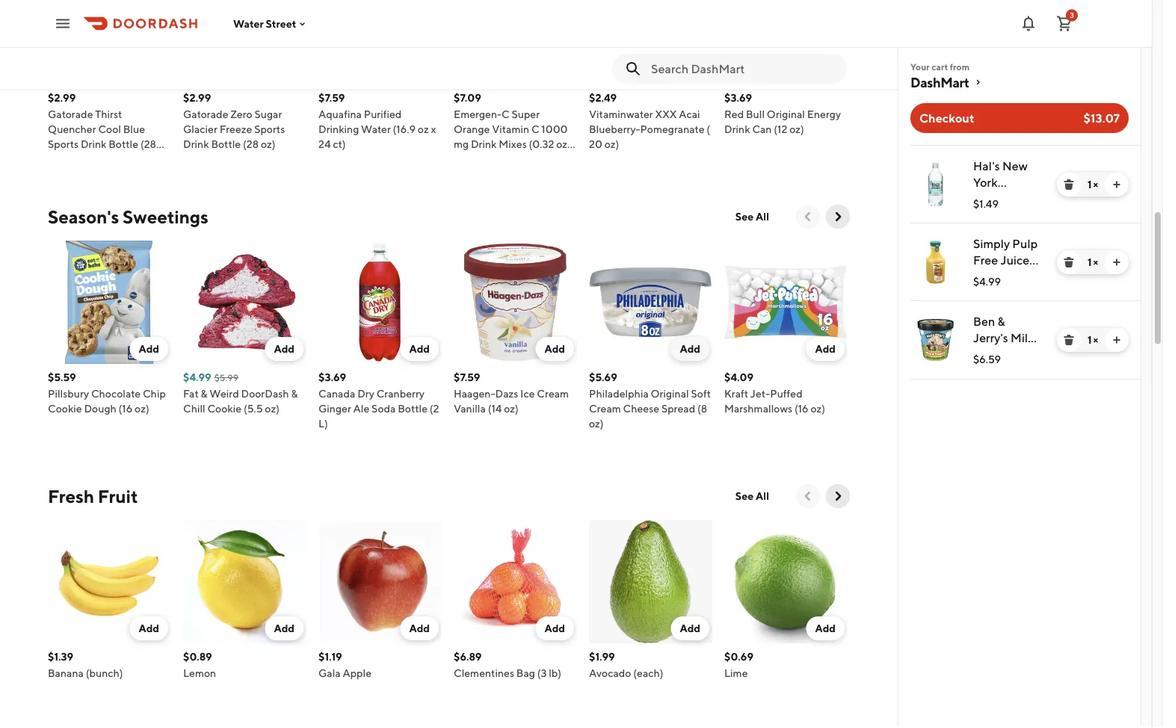 Task type: vqa. For each thing, say whether or not it's contained in the screenshot.


Task type: locate. For each thing, give the bounding box(es) containing it.
$1.39
[[48, 651, 73, 663]]

drink right mg at the left top of the page
[[471, 138, 497, 150]]

$4.99 for $4.99 $5.99 fat & weird doordash & chill cookie (5.5 oz)
[[183, 371, 211, 383]]

add one to cart image
[[1111, 179, 1123, 191], [1111, 256, 1123, 268]]

see all link
[[726, 205, 778, 229], [726, 484, 778, 508]]

$2.49 vitaminwater xxx acai blueberry-pomegranate ( 20 oz)
[[589, 92, 710, 150]]

0 horizontal spatial sports
[[48, 138, 79, 150]]

add for $3.69 canada dry cranberry ginger ale soda bottle (2 l)
[[409, 343, 430, 355]]

1 vertical spatial 1 ×
[[1088, 256, 1098, 268]]

dashmart
[[910, 74, 969, 90]]

$5.59
[[48, 371, 76, 383]]

0 horizontal spatial gatorade
[[48, 108, 93, 120]]

clementines
[[454, 667, 514, 679]]

orange inside simply pulp free juice orange (52 oz)
[[973, 269, 1015, 284]]

orange down free
[[973, 269, 1015, 284]]

(16 down the puffed
[[795, 403, 809, 415]]

orange down emergen-
[[454, 123, 490, 135]]

1 × for $1.49
[[1088, 178, 1098, 191]]

1 down $13.07
[[1088, 178, 1091, 191]]

gatorade zero sugar glacier freeze sports drink bottle (28 oz) image
[[183, 0, 306, 84]]

1 vertical spatial add one to cart image
[[1111, 256, 1123, 268]]

add for $1.99 avocado (each)
[[680, 622, 700, 635]]

1 for $6.59
[[1088, 334, 1091, 346]]

open menu image
[[54, 15, 72, 33]]

2 see all link from the top
[[726, 484, 778, 508]]

vitamin
[[492, 123, 529, 135]]

(28 for freeze
[[243, 138, 259, 150]]

0 vertical spatial orange
[[454, 123, 490, 135]]

1 ×
[[1088, 178, 1098, 191], [1088, 256, 1098, 268], [1088, 334, 1098, 346]]

sports inside $2.99 gatorade thirst quencher cool blue sports drink bottle (28 oz)
[[48, 138, 79, 150]]

2 see all from the top
[[735, 490, 769, 502]]

oz
[[418, 123, 429, 135], [556, 138, 567, 150]]

2 1 from the top
[[1088, 256, 1091, 268]]

1 previous button of carousel image from the top
[[801, 209, 816, 224]]

1 vertical spatial $3.69
[[318, 371, 346, 383]]

0 horizontal spatial (16
[[119, 403, 133, 415]]

mg
[[454, 138, 469, 150]]

& right doordash
[[291, 388, 298, 400]]

add for $4.99 $5.99 fat & weird doordash & chill cookie (5.5 oz)
[[274, 343, 295, 355]]

kraft jet-puffed marshmallows (16 oz) image
[[724, 241, 848, 364]]

bottle
[[109, 138, 138, 150], [211, 138, 241, 150], [398, 403, 428, 415]]

cookie
[[48, 403, 82, 415], [207, 403, 242, 415]]

× for $6.59
[[1093, 334, 1098, 346]]

×
[[1093, 178, 1098, 191], [1093, 256, 1098, 268], [1093, 334, 1098, 346]]

notification bell image
[[1020, 15, 1038, 33]]

0 vertical spatial x
[[431, 123, 436, 135]]

fat & weird doordash & chill cookie (5.5 oz) image
[[183, 241, 306, 364]]

1 add one to cart image from the top
[[1111, 179, 1123, 191]]

1 for $1.49
[[1088, 178, 1091, 191]]

(28 inside $2.99 gatorade zero sugar glacier freeze sports drink bottle (28 oz)
[[243, 138, 259, 150]]

add for $0.89 lemon
[[274, 622, 295, 635]]

1 vertical spatial next button of carousel image
[[830, 489, 845, 504]]

drink inside $2.99 gatorade zero sugar glacier freeze sports drink bottle (28 oz)
[[183, 138, 209, 150]]

1 vertical spatial ×
[[1093, 256, 1098, 268]]

banana
[[48, 667, 84, 679]]

$4.99 inside $4.99 $5.99 fat & weird doordash & chill cookie (5.5 oz)
[[183, 371, 211, 383]]

2 see from the top
[[735, 490, 754, 502]]

drink down red
[[724, 123, 750, 135]]

1 vertical spatial original
[[651, 388, 689, 400]]

water down purified on the left of page
[[361, 123, 391, 135]]

oz) inside $3.69 red bull original energy drink can (12 oz)
[[789, 123, 804, 135]]

(8
[[697, 403, 707, 415]]

2 (16 from the left
[[795, 403, 809, 415]]

gatorade up glacier
[[183, 108, 228, 120]]

all
[[756, 210, 769, 223], [756, 490, 769, 502]]

1 vertical spatial water
[[361, 123, 391, 135]]

see all for fresh fruit
[[735, 490, 769, 502]]

1 1 from the top
[[1088, 178, 1091, 191]]

2 vertical spatial 1
[[1088, 334, 1091, 346]]

1 horizontal spatial cream
[[589, 403, 621, 415]]

cookie down pillsbury
[[48, 403, 82, 415]]

1 horizontal spatial sports
[[254, 123, 285, 135]]

fresh
[[48, 486, 94, 507]]

cookie down weird
[[207, 403, 242, 415]]

1 horizontal spatial cookie
[[207, 403, 242, 415]]

1 see all link from the top
[[726, 205, 778, 229]]

oz) down doordash
[[265, 403, 280, 415]]

oz) right marshmallows
[[811, 403, 825, 415]]

1 cookie from the left
[[48, 403, 82, 415]]

1 horizontal spatial oz
[[556, 138, 567, 150]]

0 vertical spatial $4.99
[[973, 275, 1001, 288]]

$1.99 avocado (each)
[[589, 651, 663, 679]]

pillsbury
[[48, 388, 89, 400]]

1 vertical spatial c
[[531, 123, 539, 135]]

oz) down dazs
[[504, 403, 519, 415]]

0 vertical spatial original
[[767, 108, 805, 120]]

sports down sugar
[[254, 123, 285, 135]]

canada
[[318, 388, 355, 400]]

1000
[[541, 123, 568, 135]]

3 × from the top
[[1093, 334, 1098, 346]]

1 horizontal spatial (28
[[243, 138, 259, 150]]

0 horizontal spatial $3.69
[[318, 371, 346, 383]]

sweetings
[[123, 206, 208, 227]]

0 vertical spatial $3.69
[[724, 92, 752, 104]]

0 horizontal spatial c
[[502, 108, 510, 120]]

0 horizontal spatial x
[[431, 123, 436, 135]]

orange inside $7.09 emergen-c super orange vitamin c 1000 mg drink mixes (0.32 oz x 10 ct)
[[454, 123, 490, 135]]

0 horizontal spatial (28
[[140, 138, 156, 150]]

1 vertical spatial oz
[[556, 138, 567, 150]]

l)
[[318, 417, 328, 430]]

cream right ice
[[537, 388, 569, 400]]

1 see from the top
[[735, 210, 754, 223]]

drink down cool
[[81, 138, 107, 150]]

gatorade inside $2.99 gatorade zero sugar glacier freeze sports drink bottle (28 oz)
[[183, 108, 228, 120]]

$0.89 lemon
[[183, 651, 216, 679]]

philadelphia original soft cream cheese spread (8 oz) image
[[589, 241, 712, 364]]

orange
[[454, 123, 490, 135], [973, 269, 1015, 284]]

x
[[431, 123, 436, 135], [569, 138, 575, 150]]

0 horizontal spatial ct)
[[333, 138, 346, 150]]

$7.59 up haagen-
[[454, 371, 480, 383]]

$3.69 up red
[[724, 92, 752, 104]]

1 horizontal spatial water
[[361, 123, 391, 135]]

oz down the "1000"
[[556, 138, 567, 150]]

0 horizontal spatial water
[[233, 17, 264, 30]]

oz) down "philadelphia"
[[589, 417, 604, 430]]

0 horizontal spatial orange
[[454, 123, 490, 135]]

$7.59 up aquafina
[[318, 92, 345, 104]]

0 horizontal spatial original
[[651, 388, 689, 400]]

ct) right 24
[[333, 138, 346, 150]]

(28 down blue
[[140, 138, 156, 150]]

add one to cart image for $1.49
[[1111, 179, 1123, 191]]

ct)
[[333, 138, 346, 150], [467, 153, 480, 165]]

original up (12
[[767, 108, 805, 120]]

oz) down quencher
[[48, 153, 62, 165]]

(16 down chocolate
[[119, 403, 133, 415]]

add for $6.89 clementines bag (3 lb)
[[544, 622, 565, 635]]

2 × from the top
[[1093, 256, 1098, 268]]

next button of carousel image
[[830, 209, 845, 224], [830, 489, 845, 504]]

1 vertical spatial x
[[569, 138, 575, 150]]

0 vertical spatial see all link
[[726, 205, 778, 229]]

oz) down chip
[[135, 403, 149, 415]]

oz inside $7.09 emergen-c super orange vitamin c 1000 mg drink mixes (0.32 oz x 10 ct)
[[556, 138, 567, 150]]

add button
[[671, 58, 709, 81], [671, 58, 709, 81], [130, 337, 168, 361], [130, 337, 168, 361], [265, 337, 303, 361], [265, 337, 303, 361], [400, 337, 439, 361], [400, 337, 439, 361], [536, 337, 574, 361], [536, 337, 574, 361], [671, 337, 709, 361], [671, 337, 709, 361], [806, 337, 845, 361], [806, 337, 845, 361], [130, 617, 168, 641], [130, 617, 168, 641], [265, 617, 303, 641], [265, 617, 303, 641], [400, 617, 439, 641], [400, 617, 439, 641], [536, 617, 574, 641], [536, 617, 574, 641], [671, 617, 709, 641], [671, 617, 709, 641], [806, 617, 845, 641], [806, 617, 845, 641]]

1 horizontal spatial gatorade
[[183, 108, 228, 120]]

$7.59
[[318, 92, 345, 104], [454, 371, 480, 383]]

1 $2.99 from the left
[[48, 92, 76, 104]]

$7.59 inside $7.59 aquafina purified drinking water (16.9 oz x 24 ct)
[[318, 92, 345, 104]]

oz) right (12
[[789, 123, 804, 135]]

1 vertical spatial cream
[[589, 403, 621, 415]]

1 gatorade from the left
[[48, 108, 93, 120]]

zero
[[230, 108, 252, 120]]

1 vertical spatial see
[[735, 490, 754, 502]]

1 horizontal spatial $2.99
[[183, 92, 211, 104]]

3
[[1070, 11, 1074, 19]]

remove item from cart image
[[1063, 179, 1075, 191], [1063, 256, 1075, 268], [1063, 334, 1075, 346]]

free
[[973, 253, 998, 267]]

(3
[[537, 667, 547, 679]]

1 remove item from cart image from the top
[[1063, 179, 1075, 191]]

water street button
[[233, 17, 308, 30]]

$4.99 up fat
[[183, 371, 211, 383]]

$5.99
[[214, 372, 239, 383]]

0 horizontal spatial oz
[[418, 123, 429, 135]]

street
[[266, 17, 296, 30]]

gatorade up quencher
[[48, 108, 93, 120]]

oz) down sugar
[[261, 138, 275, 150]]

philadelphia
[[589, 388, 649, 400]]

can
[[752, 123, 772, 135]]

original up spread
[[651, 388, 689, 400]]

aquafina purified drinking water (16.9 oz x 24 ct) image
[[318, 0, 442, 84]]

add
[[680, 63, 700, 75], [139, 343, 159, 355], [274, 343, 295, 355], [409, 343, 430, 355], [544, 343, 565, 355], [680, 343, 700, 355], [815, 343, 836, 355], [139, 622, 159, 635], [274, 622, 295, 635], [409, 622, 430, 635], [544, 622, 565, 635], [680, 622, 700, 635], [815, 622, 836, 635]]

3 button
[[1049, 9, 1079, 38]]

dazs
[[495, 388, 518, 400]]

original
[[767, 108, 805, 120], [651, 388, 689, 400]]

$3.69 up canada
[[318, 371, 346, 383]]

1 horizontal spatial $4.99
[[973, 275, 1001, 288]]

2 add one to cart image from the top
[[1111, 256, 1123, 268]]

drink inside $2.99 gatorade thirst quencher cool blue sports drink bottle (28 oz)
[[81, 138, 107, 150]]

see all link for fruit
[[726, 484, 778, 508]]

add for $0.69 lime
[[815, 622, 836, 635]]

previous button of carousel image for sweetings
[[801, 209, 816, 224]]

0 vertical spatial add one to cart image
[[1111, 179, 1123, 191]]

(2
[[430, 403, 439, 415]]

$5.69
[[589, 371, 617, 383]]

ct) right 10
[[467, 153, 480, 165]]

0 horizontal spatial &
[[201, 388, 207, 400]]

1 all from the top
[[756, 210, 769, 223]]

0 horizontal spatial cookie
[[48, 403, 82, 415]]

1 vertical spatial ct)
[[467, 153, 480, 165]]

0 vertical spatial ×
[[1093, 178, 1098, 191]]

bottle down blue
[[109, 138, 138, 150]]

0 vertical spatial 1 ×
[[1088, 178, 1098, 191]]

bottle for freeze
[[211, 138, 241, 150]]

1 horizontal spatial orange
[[973, 269, 1015, 284]]

1 see all from the top
[[735, 210, 769, 223]]

oz right (16.9
[[418, 123, 429, 135]]

2 (28 from the left
[[243, 138, 259, 150]]

0 vertical spatial cream
[[537, 388, 569, 400]]

water
[[233, 17, 264, 30], [361, 123, 391, 135]]

0 vertical spatial remove item from cart image
[[1063, 179, 1075, 191]]

(16 inside $4.09 kraft jet-puffed marshmallows (16 oz)
[[795, 403, 809, 415]]

1 next button of carousel image from the top
[[830, 209, 845, 224]]

fresh fruit link
[[48, 484, 138, 508]]

0 vertical spatial all
[[756, 210, 769, 223]]

drink inside $3.69 red bull original energy drink can (12 oz)
[[724, 123, 750, 135]]

(28
[[140, 138, 156, 150], [243, 138, 259, 150]]

1 vertical spatial see all
[[735, 490, 769, 502]]

(28 inside $2.99 gatorade thirst quencher cool blue sports drink bottle (28 oz)
[[140, 138, 156, 150]]

previous button of carousel image
[[801, 209, 816, 224], [801, 489, 816, 504]]

$3.69 inside $3.69 red bull original energy drink can (12 oz)
[[724, 92, 752, 104]]

1 horizontal spatial c
[[531, 123, 539, 135]]

0 vertical spatial oz
[[418, 123, 429, 135]]

1 vertical spatial sports
[[48, 138, 79, 150]]

see for fresh fruit
[[735, 490, 754, 502]]

$4.99 inside the simply pulp free juice orange (52 oz) list
[[973, 275, 1001, 288]]

0 vertical spatial see all
[[735, 210, 769, 223]]

1 (28 from the left
[[140, 138, 156, 150]]

2 vertical spatial ×
[[1093, 334, 1098, 346]]

remove item from cart image for $1.49
[[1063, 179, 1075, 191]]

bottle inside $2.99 gatorade thirst quencher cool blue sports drink bottle (28 oz)
[[109, 138, 138, 150]]

2 previous button of carousel image from the top
[[801, 489, 816, 504]]

$1.19 gala apple
[[318, 651, 371, 679]]

2 horizontal spatial bottle
[[398, 403, 428, 415]]

$2.99 up glacier
[[183, 92, 211, 104]]

1 vertical spatial 1
[[1088, 256, 1091, 268]]

1 horizontal spatial (16
[[795, 403, 809, 415]]

$5.59 pillsbury chocolate chip cookie dough (16 oz)
[[48, 371, 166, 415]]

2 all from the top
[[756, 490, 769, 502]]

$3.69 inside $3.69 canada dry cranberry ginger ale soda bottle (2 l)
[[318, 371, 346, 383]]

0 vertical spatial ct)
[[333, 138, 346, 150]]

$7.59 haagen-dazs ice cream vanilla (14 oz)
[[454, 371, 569, 415]]

(28 down freeze
[[243, 138, 259, 150]]

x left "20"
[[569, 138, 575, 150]]

1 horizontal spatial $7.59
[[454, 371, 480, 383]]

pillsbury chocolate chip cookie dough (16 oz) image
[[48, 241, 171, 364]]

1 1 × from the top
[[1088, 178, 1098, 191]]

1 vertical spatial previous button of carousel image
[[801, 489, 816, 504]]

clementines bag (3 lb) image
[[454, 520, 577, 644]]

sports down quencher
[[48, 138, 79, 150]]

2 remove item from cart image from the top
[[1063, 256, 1075, 268]]

cream inside $7.59 haagen-dazs ice cream vanilla (14 oz)
[[537, 388, 569, 400]]

24
[[318, 138, 331, 150]]

0 horizontal spatial $4.99
[[183, 371, 211, 383]]

3 1 × from the top
[[1088, 334, 1098, 346]]

0 vertical spatial sports
[[254, 123, 285, 135]]

ct) inside $7.59 aquafina purified drinking water (16.9 oz x 24 ct)
[[333, 138, 346, 150]]

0 vertical spatial next button of carousel image
[[830, 209, 845, 224]]

water inside $7.59 aquafina purified drinking water (16.9 oz x 24 ct)
[[361, 123, 391, 135]]

$5.69 philadelphia original soft cream cheese spread (8 oz)
[[589, 371, 711, 430]]

cream down "philadelphia"
[[589, 403, 621, 415]]

$4.99
[[973, 275, 1001, 288], [183, 371, 211, 383]]

1 vertical spatial $4.99
[[183, 371, 211, 383]]

gatorade for glacier
[[183, 108, 228, 120]]

1 vertical spatial orange
[[973, 269, 1015, 284]]

$2.99 up quencher
[[48, 92, 76, 104]]

1 horizontal spatial original
[[767, 108, 805, 120]]

oz) inside $2.99 gatorade thirst quencher cool blue sports drink bottle (28 oz)
[[48, 153, 62, 165]]

bottle for blue
[[109, 138, 138, 150]]

$4.99 down free
[[973, 275, 1001, 288]]

1
[[1088, 178, 1091, 191], [1088, 256, 1091, 268], [1088, 334, 1091, 346]]

(16.9
[[393, 123, 416, 135]]

blueberry-
[[589, 123, 640, 135]]

(16
[[119, 403, 133, 415], [795, 403, 809, 415]]

2 1 × from the top
[[1088, 256, 1098, 268]]

$7.59 inside $7.59 haagen-dazs ice cream vanilla (14 oz)
[[454, 371, 480, 383]]

ginger
[[318, 403, 351, 415]]

$1.39 banana (bunch)
[[48, 651, 123, 679]]

2 next button of carousel image from the top
[[830, 489, 845, 504]]

1 vertical spatial $7.59
[[454, 371, 480, 383]]

red
[[724, 108, 744, 120]]

previous button of carousel image for fruit
[[801, 489, 816, 504]]

2 gatorade from the left
[[183, 108, 228, 120]]

next button of carousel image for season's sweetings
[[830, 209, 845, 224]]

lemon
[[183, 667, 216, 679]]

bottle down freeze
[[211, 138, 241, 150]]

× for $1.49
[[1093, 178, 1098, 191]]

$3.69 red bull original energy drink can (12 oz)
[[724, 92, 841, 135]]

bull
[[746, 108, 765, 120]]

0 horizontal spatial $7.59
[[318, 92, 345, 104]]

bottle down cranberry
[[398, 403, 428, 415]]

$2.99
[[48, 92, 76, 104], [183, 92, 211, 104]]

add for $5.59 pillsbury chocolate chip cookie dough (16 oz)
[[139, 343, 159, 355]]

1 for $4.99
[[1088, 256, 1091, 268]]

1 right "juice"
[[1088, 256, 1091, 268]]

gatorade
[[48, 108, 93, 120], [183, 108, 228, 120]]

$2.99 inside $2.99 gatorade thirst quencher cool blue sports drink bottle (28 oz)
[[48, 92, 76, 104]]

$6.59
[[973, 353, 1001, 366]]

1 left add one to cart image
[[1088, 334, 1091, 346]]

0 horizontal spatial cream
[[537, 388, 569, 400]]

0 vertical spatial previous button of carousel image
[[801, 209, 816, 224]]

3 1 from the top
[[1088, 334, 1091, 346]]

ct) inside $7.09 emergen-c super orange vitamin c 1000 mg drink mixes (0.32 oz x 10 ct)
[[467, 153, 480, 165]]

$2.99 inside $2.99 gatorade zero sugar glacier freeze sports drink bottle (28 oz)
[[183, 92, 211, 104]]

2 cookie from the left
[[207, 403, 242, 415]]

& right fat
[[201, 388, 207, 400]]

0 horizontal spatial bottle
[[109, 138, 138, 150]]

oz inside $7.59 aquafina purified drinking water (16.9 oz x 24 ct)
[[418, 123, 429, 135]]

oz) down free
[[973, 286, 990, 300]]

1 vertical spatial all
[[756, 490, 769, 502]]

1 horizontal spatial bottle
[[211, 138, 241, 150]]

2 $2.99 from the left
[[183, 92, 211, 104]]

soft
[[691, 388, 711, 400]]

1 vertical spatial see all link
[[726, 484, 778, 508]]

1 (16 from the left
[[119, 403, 133, 415]]

x inside $7.09 emergen-c super orange vitamin c 1000 mg drink mixes (0.32 oz x 10 ct)
[[569, 138, 575, 150]]

2 vertical spatial 1 ×
[[1088, 334, 1098, 346]]

0 vertical spatial see
[[735, 210, 754, 223]]

sports inside $2.99 gatorade zero sugar glacier freeze sports drink bottle (28 oz)
[[254, 123, 285, 135]]

glacier
[[183, 123, 217, 135]]

1 horizontal spatial ct)
[[467, 153, 480, 165]]

1 × for $4.99
[[1088, 256, 1098, 268]]

1 horizontal spatial &
[[291, 388, 298, 400]]

sports for sugar
[[254, 123, 285, 135]]

emergen-c super orange vitamin c 1000 mg drink mixes (0.32 oz x 10 ct) image
[[454, 0, 577, 84]]

add for $4.09 kraft jet-puffed marshmallows (16 oz)
[[815, 343, 836, 355]]

$1.49
[[973, 198, 999, 210]]

c up (0.32
[[531, 123, 539, 135]]

water left street
[[233, 17, 264, 30]]

oz) down blueberry-
[[604, 138, 619, 150]]

0 vertical spatial c
[[502, 108, 510, 120]]

lemon image
[[183, 520, 306, 644]]

0 horizontal spatial $2.99
[[48, 92, 76, 104]]

0 vertical spatial $7.59
[[318, 92, 345, 104]]

cream
[[537, 388, 569, 400], [589, 403, 621, 415]]

chip
[[143, 388, 166, 400]]

1 vertical spatial remove item from cart image
[[1063, 256, 1075, 268]]

$2.99 gatorade zero sugar glacier freeze sports drink bottle (28 oz)
[[183, 92, 285, 150]]

vitaminwater xxx acai blueberry-pomegranate ( 20 oz) image
[[589, 0, 712, 84]]

vitaminwater
[[589, 108, 653, 120]]

doordash
[[241, 388, 289, 400]]

2 vertical spatial remove item from cart image
[[1063, 334, 1075, 346]]

x inside $7.59 aquafina purified drinking water (16.9 oz x 24 ct)
[[431, 123, 436, 135]]

bottle inside $2.99 gatorade zero sugar glacier freeze sports drink bottle (28 oz)
[[211, 138, 241, 150]]

bottle inside $3.69 canada dry cranberry ginger ale soda bottle (2 l)
[[398, 403, 428, 415]]

1 horizontal spatial $3.69
[[724, 92, 752, 104]]

mixes
[[499, 138, 527, 150]]

season's sweetings
[[48, 206, 208, 227]]

0 vertical spatial 1
[[1088, 178, 1091, 191]]

1 horizontal spatial x
[[569, 138, 575, 150]]

3 remove item from cart image from the top
[[1063, 334, 1075, 346]]

x right (16.9
[[431, 123, 436, 135]]

simply
[[973, 237, 1010, 251]]

drink down glacier
[[183, 138, 209, 150]]

(0.32
[[529, 138, 554, 150]]

c up vitamin
[[502, 108, 510, 120]]

$7.09
[[454, 92, 481, 104]]

gatorade inside $2.99 gatorade thirst quencher cool blue sports drink bottle (28 oz)
[[48, 108, 93, 120]]

c
[[502, 108, 510, 120], [531, 123, 539, 135]]

$7.59 for $7.59 aquafina purified drinking water (16.9 oz x 24 ct)
[[318, 92, 345, 104]]

cream inside $5.69 philadelphia original soft cream cheese spread (8 oz)
[[589, 403, 621, 415]]

1 × from the top
[[1093, 178, 1098, 191]]



Task type: describe. For each thing, give the bounding box(es) containing it.
(bunch)
[[86, 667, 123, 679]]

see all link for sweetings
[[726, 205, 778, 229]]

season's sweetings link
[[48, 205, 208, 229]]

thirst
[[95, 108, 122, 120]]

dry
[[357, 388, 374, 400]]

water street
[[233, 17, 296, 30]]

soda
[[372, 403, 396, 415]]

xxx
[[655, 108, 677, 120]]

dough
[[84, 403, 116, 415]]

1 & from the left
[[201, 388, 207, 400]]

$4.99 for $4.99
[[973, 275, 1001, 288]]

super
[[512, 108, 540, 120]]

(28 for blue
[[140, 138, 156, 150]]

season's
[[48, 206, 119, 227]]

$2.99 for $2.99 gatorade zero sugar glacier freeze sports drink bottle (28 oz)
[[183, 92, 211, 104]]

hal's new york original sparkling seltzer water bottle (20 oz) image
[[913, 162, 958, 207]]

dashmart link
[[910, 73, 1129, 91]]

fat
[[183, 388, 199, 400]]

$1.99
[[589, 651, 615, 663]]

oz) inside $4.99 $5.99 fat & weird doordash & chill cookie (5.5 oz)
[[265, 403, 280, 415]]

fruit
[[98, 486, 138, 507]]

(14
[[488, 403, 502, 415]]

pomegranate
[[640, 123, 705, 135]]

$7.59 for $7.59 haagen-dazs ice cream vanilla (14 oz)
[[454, 371, 480, 383]]

simply pulp free juice orange (52 oz) image
[[913, 240, 958, 285]]

avocado (each) image
[[589, 520, 712, 644]]

original inside $3.69 red bull original energy drink can (12 oz)
[[767, 108, 805, 120]]

$6.89 clementines bag (3 lb)
[[454, 651, 561, 679]]

marshmallows
[[724, 403, 792, 415]]

vanilla
[[454, 403, 486, 415]]

10
[[454, 153, 465, 165]]

(5.5
[[244, 403, 263, 415]]

(52
[[1017, 269, 1035, 284]]

$13.07
[[1084, 111, 1120, 125]]

oz) inside $2.99 gatorade zero sugar glacier freeze sports drink bottle (28 oz)
[[261, 138, 275, 150]]

cream for haagen-dazs ice cream vanilla (14 oz)
[[537, 388, 569, 400]]

blue
[[123, 123, 145, 135]]

gala apple image
[[318, 520, 442, 644]]

$0.69
[[724, 651, 754, 663]]

cookie inside $5.59 pillsbury chocolate chip cookie dough (16 oz)
[[48, 403, 82, 415]]

gatorade thirst quencher cool blue sports drink bottle (28 oz) image
[[48, 0, 171, 84]]

$4.99 $5.99 fat & weird doordash & chill cookie (5.5 oz)
[[183, 371, 298, 415]]

cream for philadelphia original soft cream cheese spread (8 oz)
[[589, 403, 621, 415]]

remove item from cart image for $4.99
[[1063, 256, 1075, 268]]

orange for (52
[[973, 269, 1015, 284]]

add for $2.49 vitaminwater xxx acai blueberry-pomegranate ( 20 oz)
[[680, 63, 700, 75]]

20
[[589, 138, 602, 150]]

energy
[[807, 108, 841, 120]]

jet-
[[750, 388, 770, 400]]

Search DashMart search field
[[651, 61, 835, 77]]

$2.49
[[589, 92, 617, 104]]

1 × for $6.59
[[1088, 334, 1098, 346]]

(16 inside $5.59 pillsbury chocolate chip cookie dough (16 oz)
[[119, 403, 133, 415]]

3 items, open order cart image
[[1055, 15, 1073, 33]]

$3.69 canada dry cranberry ginger ale soda bottle (2 l)
[[318, 371, 439, 430]]

drink inside $7.09 emergen-c super orange vitamin c 1000 mg drink mixes (0.32 oz x 10 ct)
[[471, 138, 497, 150]]

oz) inside $4.09 kraft jet-puffed marshmallows (16 oz)
[[811, 403, 825, 415]]

pulp
[[1012, 237, 1038, 251]]

see for season's sweetings
[[735, 210, 754, 223]]

$2.99 for $2.99 gatorade thirst quencher cool blue sports drink bottle (28 oz)
[[48, 92, 76, 104]]

your cart from
[[910, 61, 970, 72]]

(each)
[[633, 667, 663, 679]]

drinking
[[318, 123, 359, 135]]

cheese
[[623, 403, 659, 415]]

$7.09 emergen-c super orange vitamin c 1000 mg drink mixes (0.32 oz x 10 ct)
[[454, 92, 575, 165]]

cranberry
[[376, 388, 425, 400]]

sports for quencher
[[48, 138, 79, 150]]

add for $1.19 gala apple
[[409, 622, 430, 635]]

puffed
[[770, 388, 803, 400]]

next button of carousel image for fresh fruit
[[830, 489, 845, 504]]

add one to cart image
[[1111, 334, 1123, 346]]

add for $1.39 banana (bunch)
[[139, 622, 159, 635]]

0 vertical spatial water
[[233, 17, 264, 30]]

banana (bunch) image
[[48, 520, 171, 644]]

ben & jerry's milk & cookies ice cream (16 oz) image
[[913, 318, 958, 363]]

lime
[[724, 667, 748, 679]]

spread
[[661, 403, 695, 415]]

sugar
[[255, 108, 282, 120]]

(
[[707, 123, 710, 135]]

freeze
[[220, 123, 252, 135]]

$6.89
[[454, 651, 482, 663]]

chill
[[183, 403, 205, 415]]

simply pulp free juice orange (52 oz)
[[973, 237, 1038, 300]]

oz) inside the $2.49 vitaminwater xxx acai blueberry-pomegranate ( 20 oz)
[[604, 138, 619, 150]]

checkout
[[919, 111, 974, 125]]

gala
[[318, 667, 341, 679]]

chocolate
[[91, 388, 141, 400]]

$2.99 gatorade thirst quencher cool blue sports drink bottle (28 oz)
[[48, 92, 156, 165]]

aquafina
[[318, 108, 362, 120]]

from
[[950, 61, 970, 72]]

add for $7.59 haagen-dazs ice cream vanilla (14 oz)
[[544, 343, 565, 355]]

$0.89
[[183, 651, 212, 663]]

canada dry cranberry ginger ale soda bottle (2 l) image
[[318, 241, 442, 364]]

fresh fruit
[[48, 486, 138, 507]]

see all for season's sweetings
[[735, 210, 769, 223]]

2 & from the left
[[291, 388, 298, 400]]

$1.19
[[318, 651, 342, 663]]

quencher
[[48, 123, 96, 135]]

$4.09 kraft jet-puffed marshmallows (16 oz)
[[724, 371, 825, 415]]

red bull original energy drink can (12 oz) image
[[724, 0, 848, 84]]

(12
[[774, 123, 787, 135]]

all for fresh fruit
[[756, 490, 769, 502]]

all for season's sweetings
[[756, 210, 769, 223]]

cool
[[98, 123, 121, 135]]

gatorade for cool
[[48, 108, 93, 120]]

oz) inside $5.69 philadelphia original soft cream cheese spread (8 oz)
[[589, 417, 604, 430]]

apple
[[343, 667, 371, 679]]

oz) inside $5.59 pillsbury chocolate chip cookie dough (16 oz)
[[135, 403, 149, 415]]

oz) inside $7.59 haagen-dazs ice cream vanilla (14 oz)
[[504, 403, 519, 415]]

× for $4.99
[[1093, 256, 1098, 268]]

acai
[[679, 108, 700, 120]]

ale
[[353, 403, 370, 415]]

lime image
[[724, 520, 848, 644]]

remove item from cart image for $6.59
[[1063, 334, 1075, 346]]

$0.69 lime
[[724, 651, 754, 679]]

$3.69 for red
[[724, 92, 752, 104]]

juice
[[1001, 253, 1030, 267]]

avocado
[[589, 667, 631, 679]]

simply pulp free juice orange (52 oz) list
[[898, 145, 1141, 380]]

$3.69 for canada
[[318, 371, 346, 383]]

cookie inside $4.99 $5.99 fat & weird doordash & chill cookie (5.5 oz)
[[207, 403, 242, 415]]

oz) inside simply pulp free juice orange (52 oz)
[[973, 286, 990, 300]]

lb)
[[549, 667, 561, 679]]

your
[[910, 61, 930, 72]]

orange for vitamin
[[454, 123, 490, 135]]

add one to cart image for $4.99
[[1111, 256, 1123, 268]]

original inside $5.69 philadelphia original soft cream cheese spread (8 oz)
[[651, 388, 689, 400]]

haagen-dazs ice cream vanilla (14 oz) image
[[454, 241, 577, 364]]



